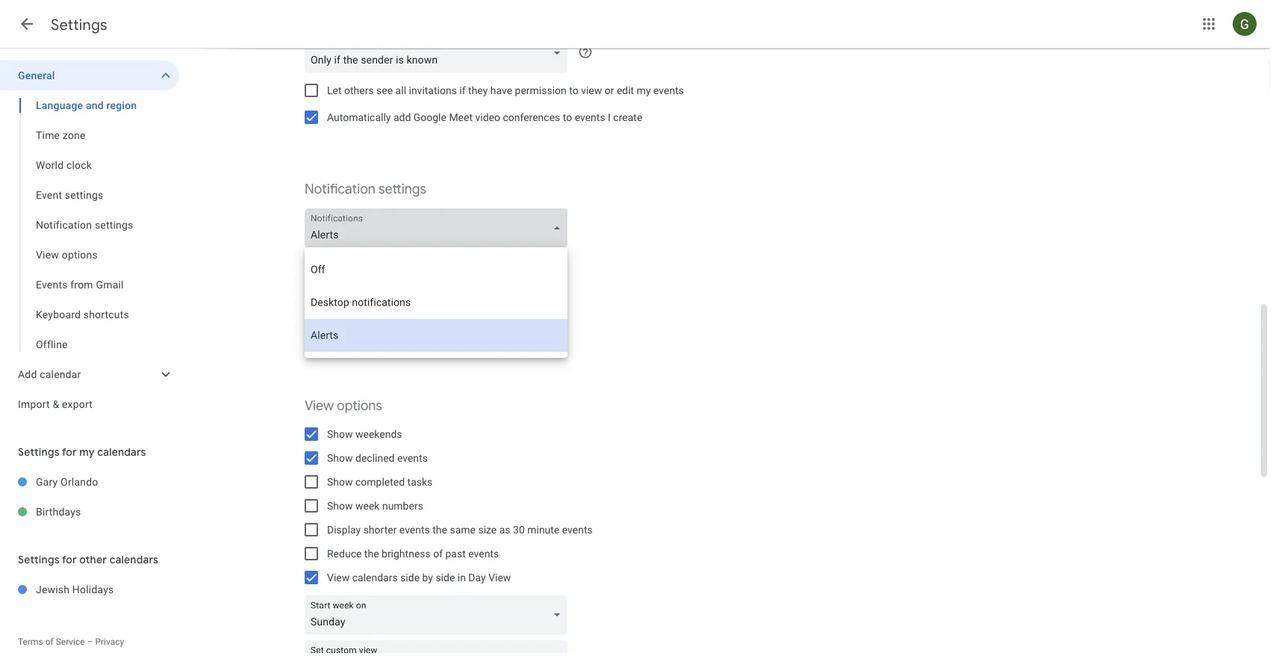 Task type: vqa. For each thing, say whether or not it's contained in the screenshot.
Other calendars
no



Task type: locate. For each thing, give the bounding box(es) containing it.
calendars for settings for my calendars
[[97, 445, 146, 459]]

language and region
[[36, 99, 137, 111]]

1 horizontal spatial notification
[[305, 180, 376, 198]]

view options up show weekends in the left of the page
[[305, 397, 382, 414]]

notification settings
[[305, 180, 427, 198], [36, 219, 133, 231]]

0 horizontal spatial or
[[514, 328, 523, 340]]

1 horizontal spatial or
[[605, 84, 615, 96]]

show up display
[[327, 499, 353, 512]]

events from gmail
[[36, 278, 124, 291]]

notification down automatically
[[305, 180, 376, 198]]

1 vertical spatial have
[[411, 328, 433, 340]]

service
[[56, 637, 85, 647]]

shorter
[[364, 523, 397, 536]]

the left same on the left of page
[[433, 523, 448, 536]]

or left edit on the left
[[605, 84, 615, 96]]

1 horizontal spatial have
[[491, 84, 513, 96]]

1 vertical spatial the
[[365, 547, 379, 560]]

settings up gary
[[18, 445, 60, 459]]

show week numbers
[[327, 499, 424, 512]]

settings
[[51, 15, 107, 34], [18, 445, 60, 459], [18, 553, 60, 566]]

orlando
[[61, 476, 98, 488]]

1 horizontal spatial of
[[434, 547, 443, 560]]

calendars up the gary orlando tree item
[[97, 445, 146, 459]]

0 vertical spatial the
[[433, 523, 448, 536]]

time zone
[[36, 129, 86, 141]]

import & export
[[18, 398, 93, 410]]

1 vertical spatial settings
[[18, 445, 60, 459]]

options
[[62, 248, 98, 261], [337, 397, 382, 414]]

for for my
[[62, 445, 77, 459]]

show for show week numbers
[[327, 499, 353, 512]]

world clock
[[36, 159, 92, 171]]

gary
[[36, 476, 58, 488]]

0 vertical spatial have
[[491, 84, 513, 96]]

show left weekends
[[327, 428, 353, 440]]

conferences
[[503, 111, 561, 123]]

keyboard shortcuts
[[36, 308, 129, 321]]

1 horizontal spatial notification settings
[[305, 180, 427, 198]]

of left "past"
[[434, 547, 443, 560]]

notification
[[305, 180, 376, 198], [36, 219, 92, 231]]

0 vertical spatial to
[[570, 84, 579, 96]]

1 vertical spatial of
[[45, 637, 54, 647]]

show for show weekends
[[327, 428, 353, 440]]

0 vertical spatial if
[[460, 84, 466, 96]]

1 vertical spatial i
[[406, 328, 409, 340]]

view up show weekends in the left of the page
[[305, 397, 334, 414]]

settings heading
[[51, 15, 107, 34]]

in
[[458, 571, 466, 584]]

calendars for settings for other calendars
[[110, 553, 158, 566]]

0 vertical spatial notification settings
[[305, 180, 427, 198]]

i left create
[[608, 111, 611, 123]]

0 vertical spatial of
[[434, 547, 443, 560]]

1 vertical spatial my
[[79, 445, 95, 459]]

show for show declined events
[[327, 452, 353, 464]]

0 horizontal spatial the
[[365, 547, 379, 560]]

settings for settings for other calendars
[[18, 553, 60, 566]]

1 for from the top
[[62, 445, 77, 459]]

notify
[[327, 328, 355, 340]]

2 vertical spatial settings
[[18, 553, 60, 566]]

None field
[[305, 34, 574, 72], [305, 208, 574, 247], [305, 595, 574, 634], [305, 34, 574, 72], [305, 208, 574, 247], [305, 595, 574, 634]]

settings
[[379, 180, 427, 198], [65, 189, 103, 201], [95, 219, 133, 231]]

notification settings down event settings
[[36, 219, 133, 231]]

1 vertical spatial if
[[397, 328, 403, 340]]

jewish holidays link
[[36, 575, 179, 604]]

let
[[327, 84, 342, 96]]

0 vertical spatial settings
[[51, 15, 107, 34]]

let others see all invitations if they have permission to view or edit my events
[[327, 84, 684, 96]]

side
[[401, 571, 420, 584], [436, 571, 455, 584]]

offline
[[36, 338, 68, 350]]

1 vertical spatial view options
[[305, 397, 382, 414]]

privacy link
[[95, 637, 124, 647]]

events right edit on the left
[[654, 84, 684, 96]]

settings up 'jewish'
[[18, 553, 60, 566]]

me
[[358, 328, 373, 340]]

zone
[[63, 129, 86, 141]]

notification settings down automatically
[[305, 180, 427, 198]]

or
[[605, 84, 615, 96], [514, 328, 523, 340]]

show declined events
[[327, 452, 428, 464]]

play
[[327, 304, 347, 316]]

have down sounds
[[411, 328, 433, 340]]

1 horizontal spatial side
[[436, 571, 455, 584]]

1 vertical spatial notification settings
[[36, 219, 133, 231]]

events right minute
[[562, 523, 593, 536]]

declined
[[356, 452, 395, 464]]

calendar
[[40, 368, 81, 380]]

terms
[[18, 637, 43, 647]]

30
[[513, 523, 525, 536]]

0 vertical spatial my
[[637, 84, 651, 96]]

0 vertical spatial calendars
[[97, 445, 146, 459]]

off option
[[305, 253, 568, 286]]

1 horizontal spatial view options
[[305, 397, 382, 414]]

birthdays link
[[36, 497, 179, 527]]

0 horizontal spatial notification
[[36, 219, 92, 231]]

automatically
[[327, 111, 391, 123]]

my right edit on the left
[[637, 84, 651, 96]]

show down show weekends in the left of the page
[[327, 452, 353, 464]]

"yes"
[[488, 328, 511, 340]]

the down shorter
[[365, 547, 379, 560]]

terms of service link
[[18, 637, 85, 647]]

0 vertical spatial or
[[605, 84, 615, 96]]

options up show weekends in the left of the page
[[337, 397, 382, 414]]

tree containing general
[[0, 61, 179, 419]]

for left other
[[62, 553, 77, 566]]

4 show from the top
[[327, 499, 353, 512]]

weekends
[[356, 428, 402, 440]]

of right terms
[[45, 637, 54, 647]]

have right they
[[491, 84, 513, 96]]

for for other
[[62, 553, 77, 566]]

0 vertical spatial i
[[608, 111, 611, 123]]

settings for my calendars
[[18, 445, 146, 459]]

2 for from the top
[[62, 553, 77, 566]]

have
[[491, 84, 513, 96], [411, 328, 433, 340]]

invitations
[[409, 84, 457, 96]]

view
[[581, 84, 602, 96]]

calendars up jewish holidays 'link'
[[110, 553, 158, 566]]

1 horizontal spatial the
[[433, 523, 448, 536]]

side left 'by'
[[401, 571, 420, 584]]

export
[[62, 398, 93, 410]]

1 show from the top
[[327, 428, 353, 440]]

2 show from the top
[[327, 452, 353, 464]]

1 horizontal spatial my
[[637, 84, 651, 96]]

0 horizontal spatial of
[[45, 637, 54, 647]]

1 horizontal spatial options
[[337, 397, 382, 414]]

events
[[36, 278, 68, 291]]

if left they
[[460, 84, 466, 96]]

to left view
[[570, 84, 579, 96]]

0 horizontal spatial side
[[401, 571, 420, 584]]

day
[[469, 571, 486, 584]]

to right "conferences"
[[563, 111, 572, 123]]

notification down event settings
[[36, 219, 92, 231]]

for up gary orlando
[[62, 445, 77, 459]]

calendars
[[97, 445, 146, 459], [110, 553, 158, 566], [352, 571, 398, 584]]

to
[[570, 84, 579, 96], [563, 111, 572, 123]]

1 vertical spatial calendars
[[110, 553, 158, 566]]

show left completed
[[327, 476, 353, 488]]

1 vertical spatial notification
[[36, 219, 92, 231]]

completed
[[356, 476, 405, 488]]

by
[[423, 571, 433, 584]]

0 horizontal spatial i
[[406, 328, 409, 340]]

jewish holidays
[[36, 583, 114, 595]]

notify me only if i have responded "yes" or "maybe"
[[327, 328, 564, 340]]

view options up events from gmail on the top of page
[[36, 248, 98, 261]]

3 show from the top
[[327, 476, 353, 488]]

settings up general tree item
[[51, 15, 107, 34]]

notifications list box
[[305, 247, 568, 358]]

gmail
[[96, 278, 124, 291]]

0 vertical spatial for
[[62, 445, 77, 459]]

1 vertical spatial to
[[563, 111, 572, 123]]

event settings
[[36, 189, 103, 201]]

1 vertical spatial for
[[62, 553, 77, 566]]

the
[[433, 523, 448, 536], [365, 547, 379, 560]]

notification inside "group"
[[36, 219, 92, 231]]

view up events
[[36, 248, 59, 261]]

only
[[375, 328, 394, 340]]

reduce the brightness of past events
[[327, 547, 499, 560]]

of
[[434, 547, 443, 560], [45, 637, 54, 647]]

clock
[[66, 159, 92, 171]]

if right only
[[397, 328, 403, 340]]

calendars down reduce
[[352, 571, 398, 584]]

group containing language and region
[[0, 90, 179, 359]]

my up the gary orlando tree item
[[79, 445, 95, 459]]

from
[[70, 278, 93, 291]]

group
[[0, 90, 179, 359]]

side left 'in'
[[436, 571, 455, 584]]

1 vertical spatial options
[[337, 397, 382, 414]]

i right only
[[406, 328, 409, 340]]

0 horizontal spatial view options
[[36, 248, 98, 261]]

settings for settings
[[51, 15, 107, 34]]

settings down event settings
[[95, 219, 133, 231]]

reduce
[[327, 547, 362, 560]]

show weekends
[[327, 428, 402, 440]]

0 horizontal spatial have
[[411, 328, 433, 340]]

tree
[[0, 61, 179, 419]]

options up events from gmail on the top of page
[[62, 248, 98, 261]]

view
[[36, 248, 59, 261], [305, 397, 334, 414], [327, 571, 350, 584], [489, 571, 511, 584]]

i
[[608, 111, 611, 123], [406, 328, 409, 340]]

world
[[36, 159, 64, 171]]

or right the "yes"
[[514, 328, 523, 340]]

see
[[377, 84, 393, 96]]

0 vertical spatial options
[[62, 248, 98, 261]]



Task type: describe. For each thing, give the bounding box(es) containing it.
events up tasks
[[397, 452, 428, 464]]

2 side from the left
[[436, 571, 455, 584]]

birthdays tree item
[[0, 497, 179, 527]]

sounds
[[404, 304, 439, 316]]

add calendar
[[18, 368, 81, 380]]

all
[[396, 84, 406, 96]]

1 side from the left
[[401, 571, 420, 584]]

add
[[18, 368, 37, 380]]

–
[[87, 637, 93, 647]]

0 horizontal spatial notification settings
[[36, 219, 133, 231]]

and
[[86, 99, 104, 111]]

as
[[500, 523, 511, 536]]

desktop notifications option
[[305, 286, 568, 319]]

&
[[53, 398, 59, 410]]

tasks
[[408, 476, 433, 488]]

gary orlando
[[36, 476, 98, 488]]

settings down add
[[379, 180, 427, 198]]

terms of service – privacy
[[18, 637, 124, 647]]

settings for settings for my calendars
[[18, 445, 60, 459]]

general tree item
[[0, 61, 179, 90]]

1 horizontal spatial if
[[460, 84, 466, 96]]

others
[[344, 84, 374, 96]]

settings for my calendars tree
[[0, 467, 179, 527]]

language
[[36, 99, 83, 111]]

1 horizontal spatial i
[[608, 111, 611, 123]]

display
[[327, 523, 361, 536]]

brightness
[[382, 547, 431, 560]]

view down reduce
[[327, 571, 350, 584]]

google
[[414, 111, 447, 123]]

week
[[356, 499, 380, 512]]

general
[[18, 69, 55, 81]]

import
[[18, 398, 50, 410]]

keyboard
[[36, 308, 81, 321]]

time
[[36, 129, 60, 141]]

0 horizontal spatial options
[[62, 248, 98, 261]]

events up the reduce the brightness of past events
[[400, 523, 430, 536]]

automatically add google meet video conferences to events i create
[[327, 111, 643, 123]]

0 horizontal spatial if
[[397, 328, 403, 340]]

notification
[[350, 304, 402, 316]]

display shorter events the same size as 30 minute events
[[327, 523, 593, 536]]

2 vertical spatial calendars
[[352, 571, 398, 584]]

view calendars side by side in day view
[[327, 571, 511, 584]]

holidays
[[72, 583, 114, 595]]

responded
[[436, 328, 485, 340]]

alerts option
[[305, 319, 568, 352]]

jewish holidays tree item
[[0, 575, 179, 604]]

view right day
[[489, 571, 511, 584]]

privacy
[[95, 637, 124, 647]]

minute
[[528, 523, 560, 536]]

birthdays
[[36, 505, 81, 518]]

they
[[469, 84, 488, 96]]

region
[[106, 99, 137, 111]]

past
[[446, 547, 466, 560]]

play notification sounds
[[327, 304, 439, 316]]

same
[[450, 523, 476, 536]]

show completed tasks
[[327, 476, 433, 488]]

settings for other calendars
[[18, 553, 158, 566]]

settings down clock
[[65, 189, 103, 201]]

size
[[478, 523, 497, 536]]

gary orlando tree item
[[0, 467, 179, 497]]

add
[[394, 111, 411, 123]]

event
[[36, 189, 62, 201]]

events down size
[[469, 547, 499, 560]]

meet
[[449, 111, 473, 123]]

permission
[[515, 84, 567, 96]]

other
[[79, 553, 107, 566]]

jewish
[[36, 583, 70, 595]]

events down view
[[575, 111, 606, 123]]

0 horizontal spatial my
[[79, 445, 95, 459]]

edit
[[617, 84, 634, 96]]

"maybe"
[[526, 328, 564, 340]]

0 vertical spatial notification
[[305, 180, 376, 198]]

0 vertical spatial view options
[[36, 248, 98, 261]]

numbers
[[382, 499, 424, 512]]

go back image
[[18, 15, 36, 33]]

1 vertical spatial or
[[514, 328, 523, 340]]

video
[[476, 111, 501, 123]]

shortcuts
[[84, 308, 129, 321]]

create
[[614, 111, 643, 123]]

show for show completed tasks
[[327, 476, 353, 488]]



